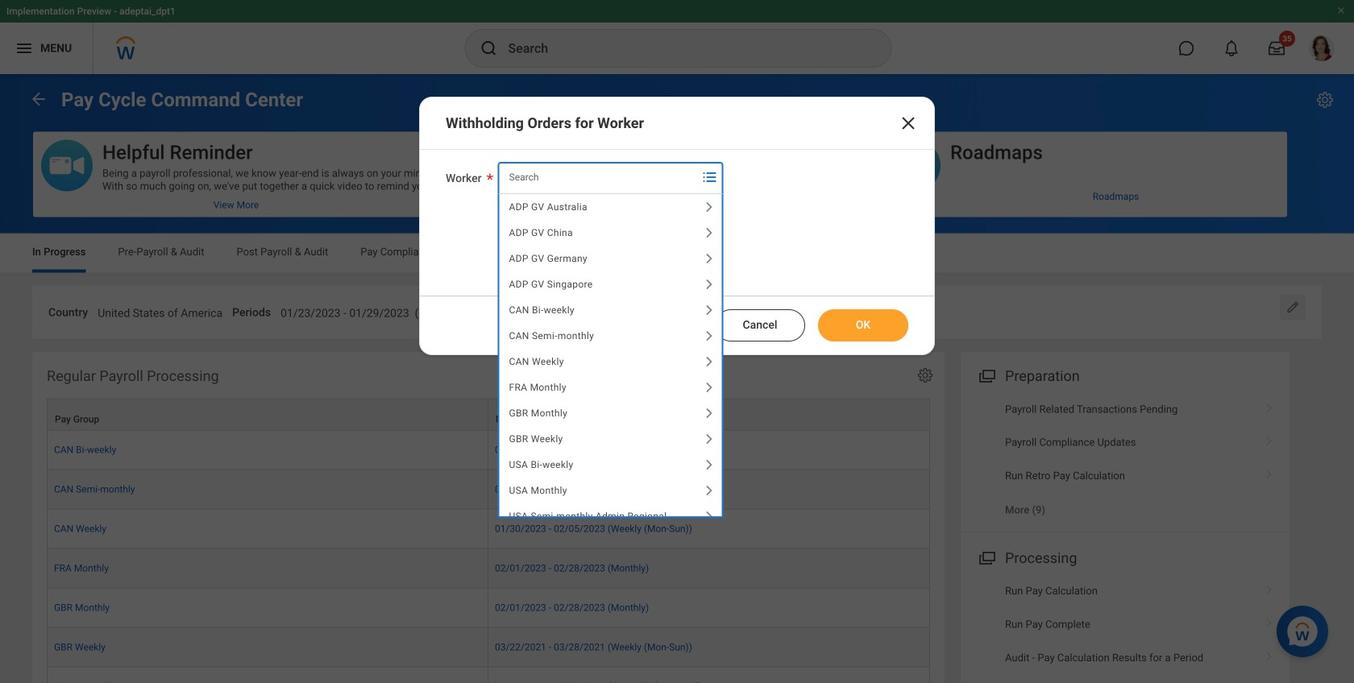 Task type: describe. For each thing, give the bounding box(es) containing it.
list for menu group image
[[961, 393, 1290, 527]]

3 chevron right small image from the top
[[700, 301, 719, 320]]

menu group image
[[976, 365, 997, 386]]

chevron right image for list corresponding to menu group image
[[1259, 465, 1280, 481]]

notifications large image
[[1224, 40, 1240, 56]]

4 chevron right small image from the top
[[700, 327, 719, 346]]

2 chevron right small image from the top
[[700, 223, 719, 243]]

prompts image
[[700, 168, 720, 187]]

menu group image
[[976, 547, 997, 568]]

configure this page image
[[1316, 90, 1335, 110]]

list for menu group icon at the bottom right
[[961, 575, 1290, 684]]

8 row from the top
[[47, 668, 930, 684]]

close environment banner image
[[1337, 6, 1346, 15]]

6 chevron right small image from the top
[[700, 378, 719, 397]]

5 chevron right small image from the top
[[700, 481, 719, 501]]

regular payroll processing element
[[32, 353, 945, 684]]

previous page image
[[29, 89, 48, 109]]

5 chevron right small image from the top
[[700, 352, 719, 372]]

1 chevron right small image from the top
[[700, 198, 719, 217]]

7 row from the top
[[47, 628, 930, 668]]

2 row from the top
[[47, 431, 930, 470]]

8 chevron right small image from the top
[[700, 507, 719, 526]]

chevron right image for list corresponding to menu group image
[[1259, 398, 1280, 414]]

1 chevron right small image from the top
[[700, 249, 719, 268]]

search image
[[479, 39, 499, 58]]

1 row from the top
[[47, 399, 930, 431]]

chevron right image for list corresponding to menu group icon at the bottom right
[[1259, 580, 1280, 596]]



Task type: vqa. For each thing, say whether or not it's contained in the screenshot.
3rd chevron right icon from the top
yes



Task type: locate. For each thing, give the bounding box(es) containing it.
4 chevron right small image from the top
[[700, 456, 719, 475]]

chevron right small image
[[700, 198, 719, 217], [700, 223, 719, 243], [700, 430, 719, 449], [700, 456, 719, 475], [700, 481, 719, 501]]

2 chevron right small image from the top
[[700, 275, 719, 294]]

Search field
[[499, 163, 697, 192]]

4 row from the top
[[47, 510, 930, 549]]

0 vertical spatial chevron right image
[[1259, 465, 1280, 481]]

tab list
[[16, 234, 1338, 273]]

1 vertical spatial chevron right image
[[1259, 613, 1280, 629]]

x image
[[899, 114, 918, 133]]

7 chevron right small image from the top
[[700, 404, 719, 423]]

dialog
[[419, 97, 935, 356]]

1 chevron right image from the top
[[1259, 465, 1280, 481]]

2 vertical spatial chevron right image
[[1259, 646, 1280, 663]]

chevron right image for list corresponding to menu group icon at the bottom right
[[1259, 646, 1280, 663]]

0 vertical spatial list
[[961, 393, 1290, 527]]

3 chevron right image from the top
[[1259, 646, 1280, 663]]

chevron right image
[[1259, 465, 1280, 481], [1259, 613, 1280, 629], [1259, 646, 1280, 663]]

inbox large image
[[1269, 40, 1285, 56]]

main content
[[0, 74, 1355, 684]]

None text field
[[742, 297, 892, 325]]

chevron right image
[[1259, 398, 1280, 414], [1259, 431, 1280, 447], [1259, 580, 1280, 596]]

2 chevron right image from the top
[[1259, 613, 1280, 629]]

5 row from the top
[[47, 549, 930, 589]]

2 chevron right image from the top
[[1259, 431, 1280, 447]]

3 row from the top
[[47, 470, 930, 510]]

3 chevron right small image from the top
[[700, 430, 719, 449]]

list
[[961, 393, 1290, 527], [961, 575, 1290, 684]]

2 vertical spatial chevron right image
[[1259, 580, 1280, 596]]

None text field
[[98, 297, 223, 325], [281, 297, 514, 325], [98, 297, 223, 325], [281, 297, 514, 325]]

row
[[47, 399, 930, 431], [47, 431, 930, 470], [47, 470, 930, 510], [47, 510, 930, 549], [47, 549, 930, 589], [47, 589, 930, 628], [47, 628, 930, 668], [47, 668, 930, 684]]

banner
[[0, 0, 1355, 74]]

profile logan mcneil element
[[1300, 31, 1345, 66]]

1 vertical spatial chevron right image
[[1259, 431, 1280, 447]]

3 chevron right image from the top
[[1259, 580, 1280, 596]]

1 chevron right image from the top
[[1259, 398, 1280, 414]]

0 vertical spatial chevron right image
[[1259, 398, 1280, 414]]

chevron right small image
[[700, 249, 719, 268], [700, 275, 719, 294], [700, 301, 719, 320], [700, 327, 719, 346], [700, 352, 719, 372], [700, 378, 719, 397], [700, 404, 719, 423], [700, 507, 719, 526]]

2 list from the top
[[961, 575, 1290, 684]]

edit image
[[1285, 300, 1301, 316]]

6 row from the top
[[47, 589, 930, 628]]

1 vertical spatial list
[[961, 575, 1290, 684]]

1 list from the top
[[961, 393, 1290, 527]]



